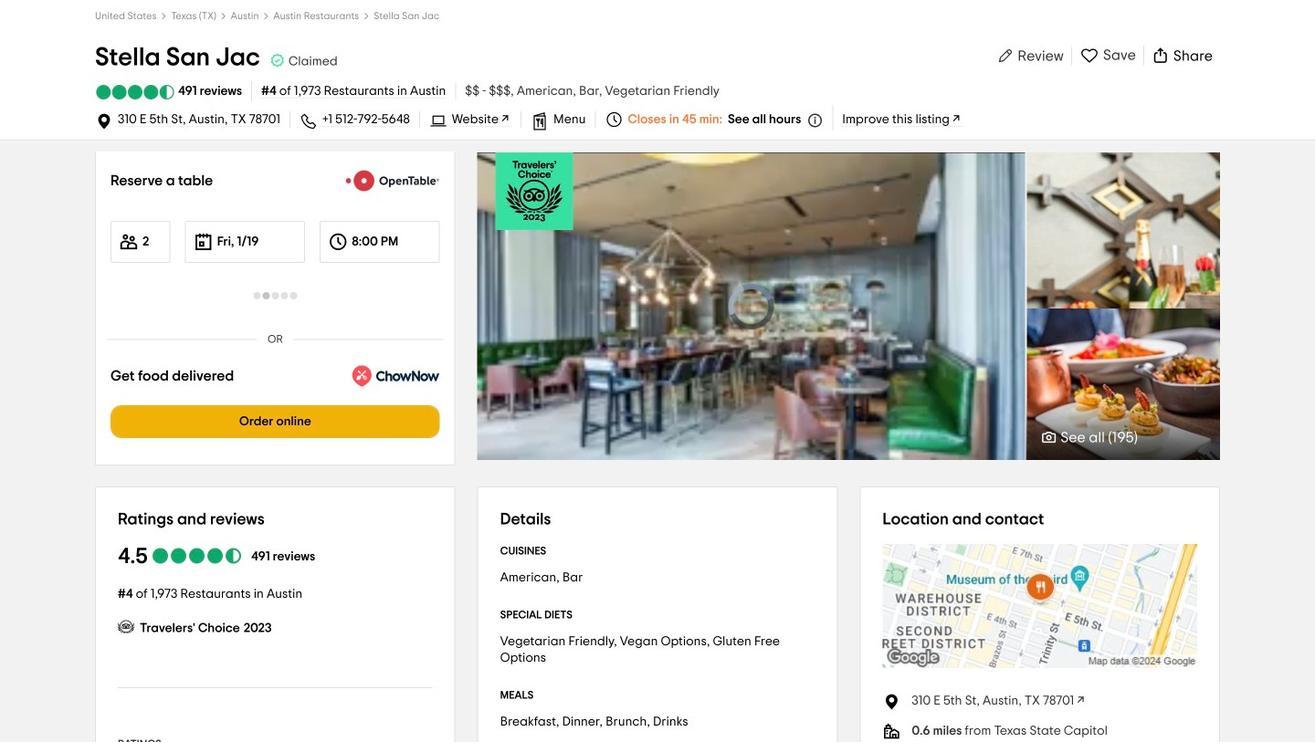 Task type: vqa. For each thing, say whether or not it's contained in the screenshot.
8
no



Task type: describe. For each thing, give the bounding box(es) containing it.
travelers' choice 2023 winner image
[[496, 153, 573, 230]]

4.5 of 5 bubbles image
[[95, 85, 175, 100]]

video player region
[[477, 153, 1025, 461]]



